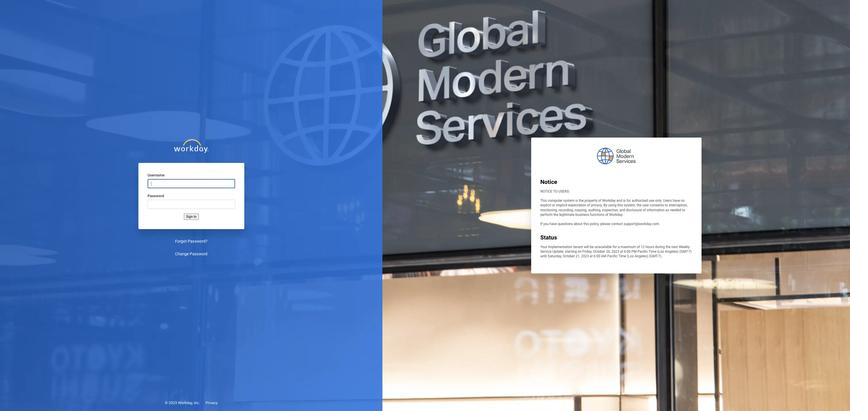 Task type: describe. For each thing, give the bounding box(es) containing it.
during
[[656, 245, 665, 249]]

1 vertical spatial (los
[[627, 254, 634, 258]]

computer
[[548, 199, 563, 203]]

service
[[541, 250, 552, 254]]

2 horizontal spatial 2023
[[612, 250, 620, 254]]

sign
[[186, 215, 193, 219]]

no
[[681, 199, 685, 203]]

change password
[[175, 252, 208, 256]]

the up expectation
[[579, 199, 584, 203]]

of down inspection, on the bottom right of page
[[606, 213, 609, 217]]

system,
[[624, 203, 636, 207]]

needed
[[670, 208, 682, 212]]

legitimate
[[560, 213, 575, 217]]

2 vertical spatial 2023
[[169, 401, 177, 405]]

if you have questions about this policy, please contact support@workday.com.
[[541, 222, 660, 226]]

0 horizontal spatial at
[[590, 254, 593, 258]]

inspection,
[[602, 208, 619, 212]]

a
[[618, 245, 620, 249]]

workday
[[603, 199, 616, 203]]

starting
[[565, 250, 577, 254]]

0 horizontal spatial angeles)
[[635, 254, 649, 258]]

Username text field
[[148, 179, 235, 188]]

1 horizontal spatial to
[[682, 208, 686, 212]]

contact
[[612, 222, 623, 226]]

1 horizontal spatial pacific
[[638, 250, 648, 254]]

next
[[672, 245, 678, 249]]

0 vertical spatial 6:00
[[624, 250, 631, 254]]

sign in button
[[184, 214, 199, 220]]

as
[[666, 208, 669, 212]]

perform
[[541, 213, 553, 217]]

0 horizontal spatial (gmt-
[[649, 254, 659, 258]]

consents
[[650, 203, 664, 207]]

section containing notice
[[531, 138, 702, 274]]

expectation
[[569, 203, 586, 207]]

disclosure
[[626, 208, 642, 212]]

forgot password? link
[[175, 239, 208, 244]]

users:
[[559, 190, 570, 194]]

workday image
[[173, 138, 210, 154]]

using
[[609, 203, 617, 207]]

this inside "this computer system is the property of workday and is for authorized use only. users have no explicit or implicit expectation of privacy. by using this system, the user consents to interception, monitoring, recording, copying, auditing, inspection, and disclosure of information as needed to perform the legitimate business functions of workday."
[[618, 203, 623, 207]]

7).
[[659, 254, 663, 258]]

notice
[[541, 190, 553, 194]]

for inside "this computer system is the property of workday and is for authorized use only. users have no explicit or implicit expectation of privacy. by using this system, the user consents to interception, monitoring, recording, copying, auditing, inspection, and disclosure of information as needed to perform the legitimate business functions of workday."
[[627, 199, 631, 203]]

0 horizontal spatial pacific
[[608, 254, 618, 258]]

0 horizontal spatial 6:00
[[594, 254, 601, 258]]

0 vertical spatial at
[[620, 250, 623, 254]]

interception,
[[669, 203, 688, 207]]

forgot
[[175, 239, 187, 244]]

notice to users:
[[541, 190, 570, 194]]

notice
[[541, 179, 558, 185]]

Password password field
[[148, 200, 235, 209]]

information
[[647, 208, 665, 212]]

21,
[[576, 254, 581, 258]]

1 vertical spatial and
[[620, 208, 626, 212]]

in
[[194, 215, 197, 219]]

7)
[[689, 250, 692, 254]]

recording,
[[559, 208, 574, 212]]

you
[[544, 222, 549, 226]]

or
[[552, 203, 556, 207]]

privacy link
[[206, 401, 218, 405]]

please
[[601, 222, 611, 226]]

use
[[649, 199, 655, 203]]

0 horizontal spatial october
[[563, 254, 575, 258]]

unavailable
[[595, 245, 612, 249]]

workday.
[[610, 213, 624, 217]]

if
[[541, 222, 543, 226]]

implementation
[[548, 245, 573, 249]]

implicit
[[556, 203, 568, 207]]

of down user
[[643, 208, 646, 212]]

explicit
[[541, 203, 552, 207]]

status
[[541, 234, 557, 241]]

of up privacy.
[[599, 199, 602, 203]]

1 vertical spatial this
[[584, 222, 589, 226]]

0 vertical spatial october
[[593, 250, 606, 254]]

will
[[584, 245, 589, 249]]

weekly
[[679, 245, 690, 249]]



Task type: locate. For each thing, give the bounding box(es) containing it.
1 horizontal spatial (gmt-
[[680, 250, 689, 254]]

your
[[541, 245, 548, 249]]

of left 12
[[637, 245, 640, 249]]

main content
[[0, 0, 851, 411]]

about
[[574, 222, 583, 226]]

business
[[576, 213, 589, 217]]

have
[[673, 199, 680, 203], [550, 222, 557, 226]]

0 vertical spatial 2023
[[612, 250, 620, 254]]

have right you
[[550, 222, 557, 226]]

sign in form
[[138, 163, 244, 229]]

1 horizontal spatial is
[[623, 199, 626, 203]]

angeles) down the next
[[665, 250, 679, 254]]

(los up 7).
[[658, 250, 664, 254]]

property
[[585, 199, 598, 203]]

0 vertical spatial this
[[618, 203, 623, 207]]

1 is from the left
[[576, 199, 578, 203]]

(los
[[658, 250, 664, 254], [627, 254, 634, 258]]

0 horizontal spatial for
[[613, 245, 617, 249]]

sign in
[[186, 215, 197, 219]]

hours
[[646, 245, 655, 249]]

the inside your implementation tenant will be unavailable for a maximum of 12 hours during the next weekly service update; starting on friday, october 20, 2023 at 6:00 pm pacific time (los angeles) (gmt-7) until saturday, october 21, 2023 at 6:00 am pacific time (los angeles) (gmt-7).
[[666, 245, 671, 249]]

0 vertical spatial and
[[617, 199, 623, 203]]

to down interception,
[[682, 208, 686, 212]]

password
[[190, 252, 208, 256]]

6:00 down maximum
[[624, 250, 631, 254]]

1 horizontal spatial 2023
[[581, 254, 589, 258]]

pacific
[[638, 250, 648, 254], [608, 254, 618, 258]]

have inside "this computer system is the property of workday and is for authorized use only. users have no explicit or implicit expectation of privacy. by using this system, the user consents to interception, monitoring, recording, copying, auditing, inspection, and disclosure of information as needed to perform the legitimate business functions of workday."
[[673, 199, 680, 203]]

the
[[579, 199, 584, 203], [637, 203, 642, 207], [554, 213, 559, 217], [666, 245, 671, 249]]

20,
[[606, 250, 611, 254]]

forgot password?
[[175, 239, 208, 244]]

1 vertical spatial 6:00
[[594, 254, 601, 258]]

2023 down a
[[612, 250, 620, 254]]

at down friday,
[[590, 254, 593, 258]]

pm
[[632, 250, 637, 254]]

for up system,
[[627, 199, 631, 203]]

1 horizontal spatial october
[[593, 250, 606, 254]]

1 horizontal spatial time
[[649, 250, 657, 254]]

this right about
[[584, 222, 589, 226]]

0 vertical spatial angeles)
[[665, 250, 679, 254]]

2023 right ©
[[169, 401, 177, 405]]

users
[[663, 199, 672, 203]]

to
[[665, 203, 668, 207], [682, 208, 686, 212]]

october down unavailable
[[593, 250, 606, 254]]

the down the monitoring,
[[554, 213, 559, 217]]

system
[[564, 199, 575, 203]]

inc.
[[194, 401, 200, 405]]

password?
[[188, 239, 208, 244]]

october down starting
[[563, 254, 575, 258]]

at
[[620, 250, 623, 254], [590, 254, 593, 258]]

1 vertical spatial 2023
[[581, 254, 589, 258]]

monitoring,
[[541, 208, 558, 212]]

at down maximum
[[620, 250, 623, 254]]

tenant
[[574, 245, 583, 249]]

0 horizontal spatial this
[[584, 222, 589, 226]]

auditing,
[[588, 208, 601, 212]]

pacific down 12
[[638, 250, 648, 254]]

october
[[593, 250, 606, 254], [563, 254, 575, 258]]

1 vertical spatial have
[[550, 222, 557, 226]]

0 vertical spatial pacific
[[638, 250, 648, 254]]

1 vertical spatial for
[[613, 245, 617, 249]]

questions
[[558, 222, 573, 226]]

6:00
[[624, 250, 631, 254], [594, 254, 601, 258]]

section
[[531, 138, 702, 274]]

this right using
[[618, 203, 623, 207]]

to
[[553, 190, 558, 194]]

2 is from the left
[[623, 199, 626, 203]]

(gmt-
[[680, 250, 689, 254], [649, 254, 659, 258]]

for inside your implementation tenant will be unavailable for a maximum of 12 hours during the next weekly service update; starting on friday, october 20, 2023 at 6:00 pm pacific time (los angeles) (gmt-7) until saturday, october 21, 2023 at 6:00 am pacific time (los angeles) (gmt-7).
[[613, 245, 617, 249]]

1 horizontal spatial have
[[673, 199, 680, 203]]

on
[[578, 250, 582, 254]]

support@workday.com.
[[624, 222, 660, 226]]

is up system,
[[623, 199, 626, 203]]

by
[[604, 203, 608, 207]]

0 horizontal spatial to
[[665, 203, 668, 207]]

and up "workday."
[[620, 208, 626, 212]]

(los down pm
[[627, 254, 634, 258]]

your implementation tenant will be unavailable for a maximum of 12 hours during the next weekly service update; starting on friday, october 20, 2023 at 6:00 pm pacific time (los angeles) (gmt-7) until saturday, october 21, 2023 at 6:00 am pacific time (los angeles) (gmt-7).
[[541, 245, 693, 258]]

of down "property"
[[587, 203, 591, 207]]

main content containing notice
[[0, 0, 851, 411]]

am
[[601, 254, 607, 258]]

0 horizontal spatial is
[[576, 199, 578, 203]]

this
[[541, 199, 547, 203]]

0 vertical spatial to
[[665, 203, 668, 207]]

workday,
[[178, 401, 193, 405]]

only.
[[656, 199, 663, 203]]

1 vertical spatial time
[[619, 254, 627, 258]]

1 vertical spatial (gmt-
[[649, 254, 659, 258]]

of inside your implementation tenant will be unavailable for a maximum of 12 hours during the next weekly service update; starting on friday, october 20, 2023 at 6:00 pm pacific time (los angeles) (gmt-7) until saturday, october 21, 2023 at 6:00 am pacific time (los angeles) (gmt-7).
[[637, 245, 640, 249]]

of
[[599, 199, 602, 203], [587, 203, 591, 207], [643, 208, 646, 212], [606, 213, 609, 217], [637, 245, 640, 249]]

0 vertical spatial (los
[[658, 250, 664, 254]]

friday,
[[583, 250, 593, 254]]

0 horizontal spatial time
[[619, 254, 627, 258]]

the left the next
[[666, 245, 671, 249]]

change password link
[[175, 252, 208, 256]]

copying,
[[575, 208, 588, 212]]

the down authorized
[[637, 203, 642, 207]]

© 2023 workday, inc.
[[165, 401, 200, 405]]

time down hours
[[649, 250, 657, 254]]

1 horizontal spatial angeles)
[[665, 250, 679, 254]]

authorized
[[632, 199, 648, 203]]

functions
[[590, 213, 605, 217]]

(gmt- down weekly
[[680, 250, 689, 254]]

1 horizontal spatial 6:00
[[624, 250, 631, 254]]

pacific down 20,
[[608, 254, 618, 258]]

2023 down friday,
[[581, 254, 589, 258]]

and up using
[[617, 199, 623, 203]]

angeles) down pm
[[635, 254, 649, 258]]

privacy.
[[591, 203, 603, 207]]

1 horizontal spatial at
[[620, 250, 623, 254]]

0 horizontal spatial have
[[550, 222, 557, 226]]

0 horizontal spatial (los
[[627, 254, 634, 258]]

this
[[618, 203, 623, 207], [584, 222, 589, 226]]

1 vertical spatial angeles)
[[635, 254, 649, 258]]

and
[[617, 199, 623, 203], [620, 208, 626, 212]]

0 vertical spatial time
[[649, 250, 657, 254]]

change
[[175, 252, 189, 256]]

have up interception,
[[673, 199, 680, 203]]

time down a
[[619, 254, 627, 258]]

angeles)
[[665, 250, 679, 254], [635, 254, 649, 258]]

1 horizontal spatial (los
[[658, 250, 664, 254]]

1 vertical spatial to
[[682, 208, 686, 212]]

(gmt- down hours
[[649, 254, 659, 258]]

1 horizontal spatial for
[[627, 199, 631, 203]]

privacy
[[206, 401, 218, 405]]

update;
[[553, 250, 564, 254]]

policy,
[[590, 222, 600, 226]]

is
[[576, 199, 578, 203], [623, 199, 626, 203]]

6:00 left am
[[594, 254, 601, 258]]

for left a
[[613, 245, 617, 249]]

©
[[165, 401, 168, 405]]

saturday,
[[548, 254, 562, 258]]

1 vertical spatial at
[[590, 254, 593, 258]]

0 vertical spatial (gmt-
[[680, 250, 689, 254]]

1 horizontal spatial this
[[618, 203, 623, 207]]

this computer system is the property of workday and is for authorized use only. users have no explicit or implicit expectation of privacy. by using this system, the user consents to interception, monitoring, recording, copying, auditing, inspection, and disclosure of information as needed to perform the legitimate business functions of workday.
[[541, 199, 689, 217]]

user
[[643, 203, 649, 207]]

12
[[641, 245, 645, 249]]

0 vertical spatial have
[[673, 199, 680, 203]]

0 vertical spatial for
[[627, 199, 631, 203]]

to up as
[[665, 203, 668, 207]]

be
[[590, 245, 594, 249]]

until
[[541, 254, 547, 258]]

1 vertical spatial pacific
[[608, 254, 618, 258]]

is up expectation
[[576, 199, 578, 203]]

0 horizontal spatial 2023
[[169, 401, 177, 405]]

maximum
[[621, 245, 636, 249]]

1 vertical spatial october
[[563, 254, 575, 258]]



Task type: vqa. For each thing, say whether or not it's contained in the screenshot.
2nd This worker has low retention risk. image from the top
no



